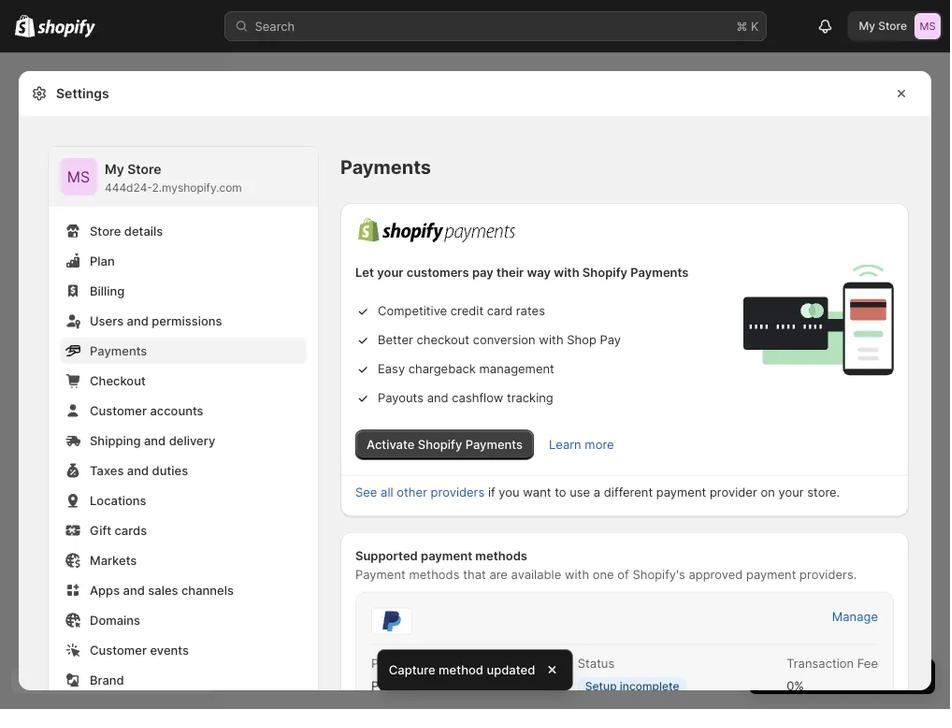 Task type: describe. For each thing, give the bounding box(es) containing it.
customer events link
[[60, 637, 307, 663]]

444d24-
[[105, 181, 152, 195]]

payouts and cashflow tracking
[[378, 391, 554, 405]]

and for users
[[127, 313, 149, 328]]

activate shopify payments button
[[356, 430, 534, 460]]

available
[[511, 567, 562, 582]]

users
[[90, 313, 124, 328]]

users and permissions
[[90, 313, 222, 328]]

apps and sales channels
[[90, 583, 234, 597]]

domains link
[[60, 607, 307, 633]]

conversion
[[473, 333, 536, 347]]

paypal express image
[[371, 608, 413, 635]]

0 horizontal spatial store
[[90, 224, 121, 238]]

better
[[378, 333, 413, 347]]

to
[[555, 485, 567, 500]]

my store image
[[60, 158, 97, 196]]

capture method updated
[[389, 662, 535, 677]]

payment
[[356, 567, 406, 582]]

providers
[[431, 485, 485, 500]]

other
[[397, 485, 428, 500]]

my for my store
[[859, 19, 876, 33]]

are
[[490, 567, 508, 582]]

1 horizontal spatial shopify
[[583, 265, 628, 280]]

delivery
[[169, 433, 215, 448]]

customers
[[407, 265, 469, 280]]

manage
[[832, 610, 878, 624]]

taxes
[[90, 463, 124, 478]]

brand
[[90, 673, 124, 687]]

see
[[356, 485, 377, 500]]

gift cards link
[[60, 517, 307, 544]]

permissions
[[152, 313, 222, 328]]

markets
[[90, 553, 137, 567]]

billing link
[[60, 278, 307, 304]]

store details
[[90, 224, 163, 238]]

shipping
[[90, 433, 141, 448]]

rates
[[516, 304, 545, 318]]

supported payment methods payment methods that are available with one of shopify's approved payment providers.
[[356, 549, 857, 582]]

0 horizontal spatial shopify image
[[15, 15, 35, 37]]

let your customers pay their way with shopify payments
[[356, 265, 689, 280]]

manage link
[[821, 604, 890, 630]]

settings
[[56, 86, 109, 102]]

one
[[593, 567, 614, 582]]

events
[[150, 643, 189, 657]]

k
[[751, 19, 759, 33]]

chargeback
[[409, 362, 476, 376]]

management
[[480, 362, 555, 376]]

supported
[[356, 549, 418, 563]]

shop
[[567, 333, 597, 347]]

and for apps
[[123, 583, 145, 597]]

channels
[[181, 583, 234, 597]]

provider
[[710, 485, 758, 500]]

card
[[487, 304, 513, 318]]

gift
[[90, 523, 111, 537]]

learn more link
[[549, 437, 614, 452]]

on
[[761, 485, 775, 500]]

activate shopify payments
[[367, 437, 523, 452]]

shipping and delivery
[[90, 433, 215, 448]]

markets link
[[60, 547, 307, 573]]

users and permissions link
[[60, 308, 307, 334]]

cards
[[115, 523, 147, 537]]

checkout
[[417, 333, 470, 347]]

sales
[[148, 583, 178, 597]]

⌘
[[737, 19, 748, 33]]

if
[[488, 485, 496, 500]]

domains
[[90, 613, 140, 627]]

apps
[[90, 583, 120, 597]]

shopify's
[[633, 567, 686, 582]]

and for shipping
[[144, 433, 166, 448]]

brand link
[[60, 667, 307, 693]]

my for my store 444d24-2.myshopify.com
[[105, 161, 124, 177]]

customer for customer events
[[90, 643, 147, 657]]

customer for customer accounts
[[90, 403, 147, 418]]



Task type: vqa. For each thing, say whether or not it's contained in the screenshot.
Domains
yes



Task type: locate. For each thing, give the bounding box(es) containing it.
and right users
[[127, 313, 149, 328]]

with left the 'shop' at the right
[[539, 333, 564, 347]]

plan
[[90, 254, 115, 268]]

shopify image
[[15, 15, 35, 37], [38, 19, 96, 38]]

payment up that on the bottom of page
[[421, 549, 473, 563]]

shopify inside button
[[418, 437, 462, 452]]

transaction fee 0%
[[787, 656, 878, 693]]

gift cards
[[90, 523, 147, 537]]

with inside the supported payment methods payment methods that are available with one of shopify's approved payment providers.
[[565, 567, 589, 582]]

payments inside button
[[466, 437, 523, 452]]

customer accounts link
[[60, 398, 307, 424]]

customer accounts
[[90, 403, 204, 418]]

payment left provider
[[657, 485, 707, 500]]

and down chargeback
[[427, 391, 449, 405]]

shopify
[[583, 265, 628, 280], [418, 437, 462, 452]]

1 vertical spatial your
[[779, 485, 804, 500]]

my store image
[[915, 13, 941, 39]]

settings dialog
[[19, 71, 932, 709]]

1 horizontal spatial methods
[[476, 549, 528, 563]]

pay
[[600, 333, 621, 347]]

store left my store icon
[[879, 19, 907, 33]]

0 horizontal spatial methods
[[409, 567, 460, 582]]

with right way
[[554, 265, 580, 280]]

use
[[570, 485, 590, 500]]

2 customer from the top
[[90, 643, 147, 657]]

1 vertical spatial customer
[[90, 643, 147, 657]]

credit
[[451, 304, 484, 318]]

their
[[497, 265, 524, 280]]

providers.
[[800, 567, 857, 582]]

payment right approved
[[747, 567, 797, 582]]

better checkout conversion with shop pay
[[378, 333, 621, 347]]

search
[[255, 19, 295, 33]]

methods up are
[[476, 549, 528, 563]]

billing
[[90, 283, 125, 298]]

and right the apps
[[123, 583, 145, 597]]

see all other providers link
[[356, 485, 485, 500]]

method
[[439, 662, 484, 677]]

ms button
[[60, 158, 97, 196]]

competitive
[[378, 304, 447, 318]]

your right on
[[779, 485, 804, 500]]

payment
[[657, 485, 707, 500], [421, 549, 473, 563], [747, 567, 797, 582]]

your right the let
[[377, 265, 404, 280]]

pay
[[472, 265, 494, 280]]

0 vertical spatial your
[[377, 265, 404, 280]]

dialog
[[939, 71, 951, 706]]

taxes and duties
[[90, 463, 188, 478]]

1 vertical spatial store
[[127, 161, 161, 177]]

want
[[523, 485, 552, 500]]

1 horizontal spatial my
[[859, 19, 876, 33]]

approved
[[689, 567, 743, 582]]

capture
[[389, 662, 436, 677]]

0 vertical spatial store
[[879, 19, 907, 33]]

1 customer from the top
[[90, 403, 147, 418]]

0 vertical spatial customer
[[90, 403, 147, 418]]

0 vertical spatial methods
[[476, 549, 528, 563]]

let
[[356, 265, 374, 280]]

and for payouts
[[427, 391, 449, 405]]

payments
[[341, 156, 431, 179], [631, 265, 689, 280], [90, 343, 147, 358], [466, 437, 523, 452]]

customer down domains
[[90, 643, 147, 657]]

accounts
[[150, 403, 204, 418]]

easy chargeback management
[[378, 362, 555, 376]]

and for taxes
[[127, 463, 149, 478]]

learn more
[[549, 437, 614, 452]]

2 vertical spatial store
[[90, 224, 121, 238]]

1 vertical spatial with
[[539, 333, 564, 347]]

a
[[594, 485, 601, 500]]

store
[[879, 19, 907, 33], [127, 161, 161, 177], [90, 224, 121, 238]]

plan link
[[60, 248, 307, 274]]

my inside "my store 444d24-2.myshopify.com"
[[105, 161, 124, 177]]

shopify right the activate
[[418, 437, 462, 452]]

methods
[[476, 549, 528, 563], [409, 567, 460, 582]]

and right taxes
[[127, 463, 149, 478]]

store up plan
[[90, 224, 121, 238]]

payouts
[[378, 391, 424, 405]]

shipping and delivery link
[[60, 428, 307, 454]]

payments inside shop settings menu element
[[90, 343, 147, 358]]

store for my store 444d24-2.myshopify.com
[[127, 161, 161, 177]]

0 horizontal spatial payment
[[421, 549, 473, 563]]

shopify payments image
[[356, 218, 518, 243]]

way
[[527, 265, 551, 280]]

0 vertical spatial with
[[554, 265, 580, 280]]

store up 444d24-
[[127, 161, 161, 177]]

store for my store
[[879, 19, 907, 33]]

1 vertical spatial my
[[105, 161, 124, 177]]

activate
[[367, 437, 415, 452]]

locations link
[[60, 487, 307, 514]]

your
[[377, 265, 404, 280], [779, 485, 804, 500]]

incomplete
[[620, 680, 680, 693]]

details
[[124, 224, 163, 238]]

1 vertical spatial methods
[[409, 567, 460, 582]]

my store
[[859, 19, 907, 33]]

1 vertical spatial shopify
[[418, 437, 462, 452]]

provider
[[371, 656, 419, 671]]

duties
[[152, 463, 188, 478]]

with
[[554, 265, 580, 280], [539, 333, 564, 347], [565, 567, 589, 582]]

of
[[618, 567, 629, 582]]

my up 444d24-
[[105, 161, 124, 177]]

all
[[381, 485, 393, 500]]

store details link
[[60, 218, 307, 244]]

customer events
[[90, 643, 189, 657]]

1 horizontal spatial payment
[[657, 485, 707, 500]]

0 vertical spatial my
[[859, 19, 876, 33]]

1 horizontal spatial shopify image
[[38, 19, 96, 38]]

0 horizontal spatial your
[[377, 265, 404, 280]]

updated
[[487, 662, 535, 677]]

more
[[585, 437, 614, 452]]

learn
[[549, 437, 582, 452]]

2.myshopify.com
[[152, 181, 242, 195]]

my
[[859, 19, 876, 33], [105, 161, 124, 177]]

customer
[[90, 403, 147, 418], [90, 643, 147, 657]]

and down customer accounts
[[144, 433, 166, 448]]

my left my store icon
[[859, 19, 876, 33]]

⌘ k
[[737, 19, 759, 33]]

store inside "my store 444d24-2.myshopify.com"
[[127, 161, 161, 177]]

cashflow
[[452, 391, 504, 405]]

0 horizontal spatial shopify
[[418, 437, 462, 452]]

apps and sales channels link
[[60, 577, 307, 603]]

easy
[[378, 362, 405, 376]]

1 vertical spatial payment
[[421, 549, 473, 563]]

with left one
[[565, 567, 589, 582]]

0 vertical spatial shopify
[[583, 265, 628, 280]]

provider paypal
[[371, 656, 419, 693]]

tracking
[[507, 391, 554, 405]]

2 horizontal spatial store
[[879, 19, 907, 33]]

payments link
[[60, 338, 307, 364]]

0%
[[787, 679, 804, 693]]

you
[[499, 485, 520, 500]]

2 horizontal spatial payment
[[747, 567, 797, 582]]

my store 444d24-2.myshopify.com
[[105, 161, 242, 195]]

status
[[578, 656, 615, 671]]

methods left that on the bottom of page
[[409, 567, 460, 582]]

1 horizontal spatial store
[[127, 161, 161, 177]]

and
[[127, 313, 149, 328], [427, 391, 449, 405], [144, 433, 166, 448], [127, 463, 149, 478], [123, 583, 145, 597]]

different
[[604, 485, 653, 500]]

that
[[463, 567, 486, 582]]

0 vertical spatial payment
[[657, 485, 707, 500]]

shopify right way
[[583, 265, 628, 280]]

locations
[[90, 493, 146, 508]]

2 vertical spatial with
[[565, 567, 589, 582]]

customer down checkout
[[90, 403, 147, 418]]

1 horizontal spatial your
[[779, 485, 804, 500]]

transaction
[[787, 656, 854, 671]]

2 vertical spatial payment
[[747, 567, 797, 582]]

shop settings menu element
[[49, 147, 318, 709]]

0 horizontal spatial my
[[105, 161, 124, 177]]

competitive credit card rates
[[378, 304, 545, 318]]

checkout
[[90, 373, 146, 388]]



